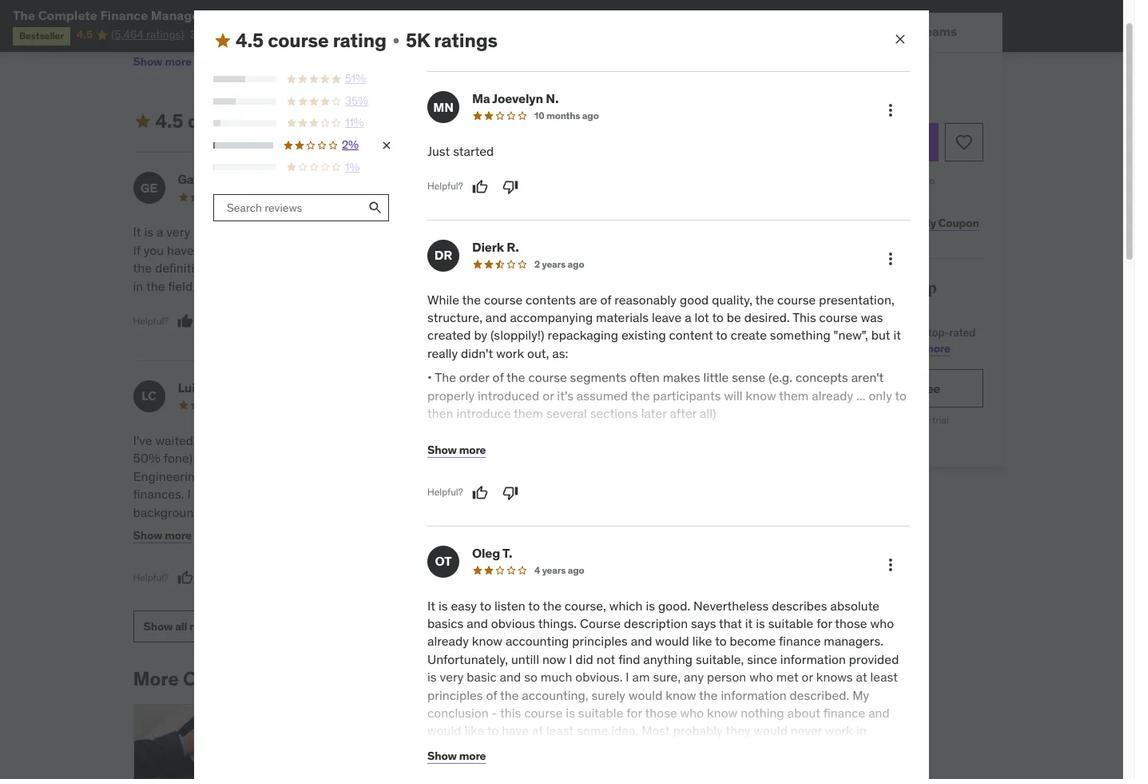 Task type: describe. For each thing, give the bounding box(es) containing it.
a up definitions
[[157, 224, 163, 240]]

short
[[593, 450, 635, 466]]

the down 'often'
[[631, 387, 650, 403]]

content inside 'while the course contents are of reasonably good quality, the course presentation, structure, and accompanying materials leave a lot to be desired. this course was created by (sloppily!) repackaging existing content to create something "new", but it really didn't work out, as:'
[[669, 327, 713, 343]]

to inside the i've waited till now to rate' this course (nearly 50% fone).
[[240, 432, 251, 448]]

follow
[[440, 242, 474, 258]]

the up introduced
[[507, 369, 526, 385]]

the up things.
[[543, 598, 562, 614]]

ago for gemma d.
[[576, 399, 593, 411]]

all
[[175, 619, 187, 633]]

"new",
[[834, 327, 869, 343]]

and down my
[[869, 705, 890, 721]]

undo mark review by gabriela m. e. as helpful image
[[178, 313, 193, 329]]

xsmall image inside 2% button
[[380, 139, 393, 152]]

show more button up many
[[428, 741, 486, 773]]

this inside gift this course link
[[828, 216, 848, 230]]

course up plus
[[820, 309, 858, 325]]

11,000+
[[855, 325, 894, 340]]

without
[[428, 447, 471, 463]]

oleg
[[472, 545, 500, 561]]

ago for oleg t.
[[568, 564, 585, 576]]

are inside "the content and videos are very clear and easy to follow and understand. i enjoyed learning and would definitely recommend it."
[[562, 224, 580, 240]]

have inside the it is easy to listen to the course, which is good. nevertheless describes absolute basics and obvious things. course description says that it is suitable for those who already know accounting principles and would like to become finance managers. unfortunately, untill now i did not find anything suitable, since information provided is very basic and so much obvious. i am sure, any person who  met or knows at least principles of the accounting, surely would know the information described. my conclusion - this course is suitable for those who know nothing about finance and would like to have at least some idea. most probably they would never work in finance, since they are specializing in other areas. for those who would like to work in finance it is better to download a finance book from internet. moreover there are so many resources which are available for free.
[[502, 723, 529, 739]]

know down the sure,
[[666, 687, 697, 703]]

very up definitions
[[166, 224, 190, 240]]

provided
[[849, 651, 899, 667]]

description
[[624, 615, 688, 631]]

out,
[[527, 345, 549, 361]]

2 vertical spatial at
[[532, 723, 543, 739]]

try
[[793, 380, 811, 396]]

is left your
[[298, 260, 307, 276]]

0 horizontal spatial so
[[428, 777, 441, 779]]

surely
[[592, 687, 626, 703]]

try personal plan for free
[[793, 380, 941, 396]]

period
[[638, 450, 685, 466]]

clear inside "the content and videos are very clear and easy to follow and understand. i enjoyed learning and would definitely recommend it."
[[610, 224, 638, 240]]

1 vertical spatial information
[[721, 687, 787, 703]]

wishlist image
[[955, 132, 974, 152]]

now inside the it is easy to listen to the course, which is good. nevertheless describes absolute basics and obvious things. course description says that it is suitable for those who already know accounting principles and would like to become finance managers. unfortunately, untill now i did not find anything suitable, since information provided is very basic and so much obvious. i am sure, any person who  met or knows at least principles of the accounting, surely would know the information described. my conclusion - this course is suitable for those who know nothing about finance and would like to have at least some idea. most probably they would never work in finance, since they are specializing in other areas. for those who would like to work in finance it is better to download a finance book from internet. moreover there are so many resources which are available for free.
[[543, 651, 566, 667]]

jumping
[[737, 430, 783, 446]]

would down nothing
[[754, 723, 788, 739]]

in down idea.
[[628, 741, 638, 757]]

to down -
[[487, 723, 499, 739]]

2 horizontal spatial those
[[835, 615, 868, 631]]

haver
[[226, 486, 257, 502]]

to up there
[[855, 741, 867, 757]]

and left videos
[[497, 224, 519, 240]]

basic
[[467, 669, 497, 685]]

4.5 for just started
[[236, 28, 264, 52]]

1 you from the left
[[144, 242, 164, 258]]

0 vertical spatial suitable
[[769, 615, 814, 631]]

show for the show more button over time
[[428, 443, 457, 457]]

didn't
[[461, 345, 493, 361]]

absolute
[[831, 598, 880, 614]]

more
[[133, 667, 179, 691]]

is down unfortunately,
[[428, 669, 437, 685]]

know up probably at right bottom
[[707, 705, 738, 721]]

more down the top-
[[924, 341, 951, 356]]

• for • the piece-meal nature of the course sections means jumping from topic to topic without any real cohesive narrative around it.
[[428, 430, 432, 446]]

to up suitable,
[[715, 633, 727, 649]]

and inside 'while the course contents are of reasonably good quality, the course presentation, structure, and accompanying materials leave a lot to be desired. this course was created by (sloppily!) repackaging existing content to create something "new", but it really didn't work out, as:'
[[486, 309, 507, 325]]

is up become
[[756, 615, 766, 631]]

is up description
[[646, 598, 655, 614]]

to inside "• the piece-meal nature of the course sections means jumping from topic to topic without any real cohesive narrative around it."
[[847, 430, 859, 446]]

show more button up time
[[428, 435, 486, 466]]

would inside "the content and videos are very clear and easy to follow and understand. i enjoyed learning and would definitely recommend it."
[[450, 260, 484, 276]]

says
[[691, 615, 716, 631]]

ago for dierk r.
[[568, 258, 585, 270]]

submit search image
[[367, 200, 383, 216]]

time
[[445, 468, 474, 484]]

it. inside "• the piece-meal nature of the course sections means jumping from topic to topic without any real cohesive narrative around it."
[[671, 447, 682, 463]]

gabriela
[[178, 171, 228, 187]]

1 vertical spatial they
[[509, 741, 533, 757]]

are up better
[[536, 741, 555, 757]]

5k ratings for bp
[[326, 108, 418, 133]]

1 vertical spatial principles
[[428, 687, 483, 703]]

gift this course link
[[802, 207, 889, 239]]

1%
[[345, 160, 360, 174]]

several
[[547, 405, 587, 421]]

it left helps
[[295, 242, 303, 258]]

0 vertical spatial like
[[693, 633, 713, 649]]

a right i'm
[[305, 450, 311, 466]]

additional actions for review by dierk r. image
[[882, 249, 901, 268]]

it right if
[[287, 260, 295, 276]]

while the course contents are of reasonably good quality, the course presentation, structure, and accompanying materials leave a lot to be desired. this course was created by (sloppily!) repackaging existing content to create something "new", but it really didn't work out, as:
[[428, 291, 902, 361]]

show for the show more button underneath ratings)
[[133, 55, 162, 69]]

in inside it is a very complete guide for financial literacy. if you have prior knowledge, it helps you check the definitions again and if it is your first time in the field, it is a very well structured program.
[[133, 278, 143, 294]]

check
[[363, 242, 398, 258]]

sections inside "• the piece-meal nature of the course sections means jumping from topic to topic without any real cohesive narrative around it."
[[644, 430, 692, 446]]

a down again
[[222, 278, 229, 294]]

work up there
[[870, 741, 898, 757]]

it up resources
[[486, 759, 494, 775]]

course up 51% button
[[268, 28, 329, 52]]

course inside the it is easy to listen to the course, which is good. nevertheless describes absolute basics and obvious things. course description says that it is suitable for those who already know accounting principles and would like to become finance managers. unfortunately, untill now i did not find anything suitable, since information provided is very basic and so much obvious. i am sure, any person who  met or knows at least principles of the accounting, surely would know the information described. my conclusion - this course is suitable for those who know nothing about finance and would like to have at least some idea. most probably they would never work in finance, since they are specializing in other areas. for those who would like to work in finance it is better to download a finance book from internet. moreover there are so many resources which are available for free.
[[580, 615, 621, 631]]

program.
[[347, 278, 398, 294]]

could
[[576, 432, 619, 448]]

beginner
[[133, 522, 184, 538]]

field,
[[168, 278, 196, 294]]

learn more
[[892, 341, 951, 356]]

2 years ago
[[535, 258, 585, 270]]

0 vertical spatial so
[[524, 669, 538, 685]]

finance down my
[[824, 705, 866, 721]]

friendly.
[[187, 522, 232, 538]]

ot
[[435, 553, 452, 569]]

if
[[277, 260, 284, 276]]

very down again
[[232, 278, 256, 294]]

who left met
[[750, 669, 774, 685]]

properly
[[428, 387, 475, 403]]

something
[[770, 327, 831, 343]]

4.5 for bp
[[155, 108, 183, 133]]

is down ge
[[144, 224, 154, 240]]

segments
[[570, 369, 627, 385]]

the for the complete finance manager course
[[13, 7, 35, 23]]

4.5 course rating for bp
[[155, 108, 306, 133]]

course, inside the it is easy to listen to the course, which is good. nevertheless describes absolute basics and obvious things. course description says that it is suitable for those who already know accounting principles and would like to become finance managers. unfortunately, untill now i did not find anything suitable, since information provided is very basic and so much obvious. i am sure, any person who  met or knows at least principles of the accounting, surely would know the information described. my conclusion - this course is suitable for those who know nothing about finance and would like to have at least some idea. most probably they would never work in finance, since they are specializing in other areas. for those who would like to work in finance it is better to download a finance book from internet. moreover there are so many resources which are available for free.
[[565, 598, 607, 614]]

specializing
[[558, 741, 625, 757]]

to left the listen
[[480, 598, 492, 614]]

is up resources
[[497, 759, 506, 775]]

assumed
[[577, 387, 628, 403]]

work inside 'while the course contents are of reasonably good quality, the course presentation, structure, and accompanying materials leave a lot to be desired. this course was created by (sloppily!) repackaging existing content to create something "new", but it really didn't work out, as:'
[[496, 345, 524, 361]]

well
[[259, 278, 281, 294]]

finance down describes
[[779, 633, 821, 649]]

i'm
[[285, 450, 302, 466]]

show more for the show more button under finances.
[[133, 528, 192, 542]]

will
[[724, 387, 743, 403]]

0 vertical spatial course
[[207, 7, 250, 23]]

4 years ago
[[535, 564, 585, 576]]

$16.58
[[832, 414, 861, 426]]

engineering
[[133, 468, 202, 484]]

$18.99 $109.99 83% off
[[750, 66, 916, 90]]

show more for the show more button over time
[[428, 443, 486, 457]]

that
[[719, 615, 742, 631]]

i inside first about me. i'm a civil engineering student and wish to work with finances. i don't haver a accountability background só far.
[[187, 486, 191, 502]]

1 horizontal spatial since
[[747, 651, 778, 667]]

the up desired.
[[756, 291, 775, 307]]

a right haver
[[260, 486, 267, 502]]

lot inside the course ia very clear and beginner friendly. exposes a lot of concepts quite intuitively.
[[296, 522, 311, 538]]

course, inside get this course, plus 11,000+ of our top-rated courses, with personal plan.
[[792, 325, 828, 340]]

teams
[[919, 24, 957, 39]]

it for it is easy to listen to the course, which is good. nevertheless describes absolute basics and obvious things. course description says that it is suitable for those who already know accounting principles and would like to become finance managers. unfortunately, untill now i did not find anything suitable, since information provided is very basic and so much obvious. i am sure, any person who  met or knows at least principles of the accounting, surely would know the information described. my conclusion - this course is suitable for those who know nothing about finance and would like to have at least some idea. most probably they would never work in finance, since they are specializing in other areas. for those who would like to work in finance it is better to download a finance book from internet. moreover there are so many resources which are available for free.
[[428, 598, 436, 614]]

in down the finance,
[[428, 759, 438, 775]]

rating for just started
[[333, 28, 387, 52]]

gabriela m. e.
[[178, 171, 259, 187]]

• the piece-meal nature of the course sections means jumping from topic to topic without any real cohesive narrative around it.
[[428, 430, 890, 463]]

this inside the it is easy to listen to the course, which is good. nevertheless describes absolute basics and obvious things. course description says that it is suitable for those who already know accounting principles and would like to become finance managers. unfortunately, untill now i did not find anything suitable, since information provided is very basic and so much obvious. i am sure, any person who  met or knows at least principles of the accounting, surely would know the information described. my conclusion - this course is suitable for those who know nothing about finance and would like to have at least some idea. most probably they would never work in finance, since they are specializing in other areas. for those who would like to work in finance it is better to download a finance book from internet. moreover there are so many resources which are available for free.
[[500, 705, 521, 721]]

0 horizontal spatial 4.5
[[77, 27, 93, 42]]

show all reviews
[[143, 619, 229, 633]]

years for t.
[[542, 564, 566, 576]]

months for ma joevelyn n.
[[547, 110, 581, 122]]

would up the finance,
[[428, 723, 462, 739]]

30-
[[799, 174, 815, 186]]

already inside • the order of the course segments often makes little sense (e.g. concepts aren't properly introduced or it's assumed the participants will know them already ... only to then introduce them several sections later after all)
[[812, 387, 854, 403]]

show for the show more button under finances.
[[133, 528, 162, 542]]

get this course, plus 11,000+ of our top-rated courses, with personal plan.
[[750, 325, 976, 356]]

listen
[[495, 598, 526, 614]]

accounting
[[506, 633, 569, 649]]

months for gemma d.
[[540, 399, 574, 411]]

download
[[561, 759, 617, 775]]

sections inside • the order of the course segments often makes little sense (e.g. concepts aren't properly introduced or it's assumed the participants will know them already ... only to then introduce them several sections later after all)
[[590, 405, 638, 421]]

would up moreover
[[795, 741, 829, 757]]

5k ratings for just started
[[406, 28, 498, 52]]

2%
[[342, 138, 359, 152]]

find
[[619, 651, 640, 667]]

a inside 'while the course contents are of reasonably good quality, the course presentation, structure, and accompanying materials leave a lot to be desired. this course was created by (sloppily!) repackaging existing content to create something "new", but it really didn't work out, as:'
[[685, 309, 692, 325]]

this inside get this course, plus 11,000+ of our top-rated courses, with personal plan.
[[771, 325, 789, 340]]

0 vertical spatial information
[[781, 651, 846, 667]]

is down again
[[210, 278, 219, 294]]

helpful? down quite
[[133, 571, 169, 583]]

are right there
[[877, 759, 895, 775]]

1 horizontal spatial those
[[733, 741, 765, 757]]

51% button
[[213, 71, 393, 87]]

is down accounting,
[[566, 705, 575, 721]]

good
[[680, 291, 709, 307]]

11% button
[[213, 115, 393, 131]]

and inside it is a very complete guide for financial literacy. if you have prior knowledge, it helps you check the definitions again and if it is your first time in the field, it is a very well structured program.
[[252, 260, 274, 276]]

(5,464
[[111, 27, 144, 42]]

the inside • the order of the course segments often makes little sense (e.g. concepts aren't properly introduced or it's assumed the participants will know them already ... only to then introduce them several sections later after all)
[[435, 369, 456, 385]]

now inside the i've waited till now to rate' this course (nearly 50% fone).
[[213, 432, 237, 448]]

course up gabriela m. e.
[[188, 108, 249, 133]]

a inside the it is easy to listen to the course, which is good. nevertheless describes absolute basics and obvious things. course description says that it is suitable for those who already know accounting principles and would like to become finance managers. unfortunately, untill now i did not find anything suitable, since information provided is very basic and so much obvious. i am sure, any person who  met or knows at least principles of the accounting, surely would know the information described. my conclusion - this course is suitable for those who know nothing about finance and would like to have at least some idea. most probably they would never work in finance, since they are specializing in other areas. for those who would like to work in finance it is better to download a finance book from internet. moreover there are so many resources which are available for free.
[[620, 759, 627, 775]]

complete
[[193, 224, 247, 240]]

for inside it is a very complete guide for financial literacy. if you have prior knowledge, it helps you check the definitions again and if it is your first time in the field, it is a very well structured program.
[[285, 224, 301, 240]]

ago for ma joevelyn n.
[[582, 110, 599, 122]]

makes
[[663, 369, 701, 385]]

very inside "the content and videos are very clear and easy to follow and understand. i enjoyed learning and would definitely recommend it."
[[583, 224, 607, 240]]

who up probably at right bottom
[[681, 705, 704, 721]]

back
[[866, 174, 888, 186]]

courses,
[[750, 341, 792, 356]]

1 horizontal spatial them
[[779, 387, 809, 403]]

i left the am
[[626, 669, 630, 685]]

i've waited till now to rate' this course (nearly 50% fone).
[[133, 432, 386, 466]]

complete
[[38, 7, 97, 23]]

only
[[869, 387, 893, 403]]

dialog containing 4.5 course rating
[[194, 10, 930, 779]]

ago for gabriela m. e.
[[273, 191, 290, 203]]

the down if
[[133, 260, 152, 276]]

show more for the show more button on top of many
[[428, 749, 486, 763]]

in down my
[[857, 723, 867, 739]]

of inside • the order of the course segments often makes little sense (e.g. concepts aren't properly introduced or it's assumed the participants will know them already ... only to then introduce them several sections later after all)
[[493, 369, 504, 385]]

managers.
[[824, 633, 884, 649]]

or inside • the order of the course segments often makes little sense (e.g. concepts aren't properly introduced or it's assumed the participants will know them already ... only to then introduce them several sections later after all)
[[543, 387, 554, 403]]

ge
[[140, 180, 158, 196]]

moreover
[[787, 759, 841, 775]]

of inside the it is easy to listen to the course, which is good. nevertheless describes absolute basics and obvious things. course description says that it is suitable for those who already know accounting principles and would like to become finance managers. unfortunately, untill now i did not find anything suitable, since information provided is very basic and so much obvious. i am sure, any person who  met or knows at least principles of the accounting, surely would know the information described. my conclusion - this course is suitable for those who know nothing about finance and would like to have at least some idea. most probably they would never work in finance, since they are specializing in other areas. for those who would like to work in finance it is better to download a finance book from internet. moreover there are so many resources which are available for free.
[[486, 687, 497, 703]]

guide
[[250, 224, 282, 240]]

more for the show more button underneath ratings)
[[165, 55, 192, 69]]

1 horizontal spatial principles
[[572, 633, 628, 649]]

mn
[[433, 99, 454, 115]]

desired.
[[745, 309, 790, 325]]

35,021 students
[[190, 27, 270, 42]]

the down "untill"
[[500, 687, 519, 703]]

finance up many
[[441, 759, 483, 775]]

0 vertical spatial which
[[610, 598, 643, 614]]

a inside the course ia very clear and beginner friendly. exposes a lot of concepts quite intuitively.
[[287, 522, 293, 538]]

1 horizontal spatial after
[[910, 414, 930, 426]]

trial
[[932, 414, 949, 426]]

course inside the i've waited till now to rate' this course (nearly 50% fone).
[[307, 432, 345, 448]]

day
[[814, 174, 831, 186]]

show more for the show more button underneath ratings)
[[133, 55, 192, 69]]

very inside the it is easy to listen to the course, which is good. nevertheless describes absolute basics and obvious things. course description says that it is suitable for those who already know accounting principles and would like to become finance managers. unfortunately, untill now i did not find anything suitable, since information provided is very basic and so much obvious. i am sure, any person who  met or knows at least principles of the accounting, surely would know the information described. my conclusion - this course is suitable for those who know nothing about finance and would like to have at least some idea. most probably they would never work in finance, since they are specializing in other areas. for those who would like to work in finance it is better to download a finance book from internet. moreover there are so many resources which are available for free.
[[440, 669, 464, 685]]

of inside 'while the course contents are of reasonably good quality, the course presentation, structure, and accompanying materials leave a lot to be desired. this course was created by (sloppily!) repackaging existing content to create something "new", but it really didn't work out, as:'
[[601, 291, 612, 307]]

it up become
[[745, 615, 753, 631]]

would down the am
[[629, 687, 663, 703]]

a left week
[[240, 191, 245, 203]]

become
[[730, 633, 776, 649]]

plan
[[868, 380, 895, 396]]

it inside 'while the course contents are of reasonably good quality, the course presentation, structure, and accompanying materials leave a lot to be desired. this course was created by (sloppily!) repackaging existing content to create something "new", but it really didn't work out, as:'
[[894, 327, 902, 343]]

35% button
[[213, 93, 393, 109]]

starting
[[785, 414, 819, 426]]

course up this
[[778, 291, 816, 307]]

the inside "• the piece-meal nature of the course sections means jumping from topic to topic without any real cohesive narrative around it."
[[435, 430, 456, 446]]

0 vertical spatial at
[[821, 414, 830, 426]]

and inside the course ia very clear and beginner friendly. exposes a lot of concepts quite intuitively.
[[374, 504, 396, 520]]

course down definitely
[[484, 291, 523, 307]]

for down describes
[[817, 615, 833, 631]]

with inside first about me. i'm a civil engineering student and wish to work with finances. i don't haver a accountability background só far.
[[351, 468, 375, 484]]

work right never
[[826, 723, 854, 739]]

are down download
[[574, 777, 592, 779]]

quite
[[133, 540, 162, 556]]

1 vertical spatial like
[[465, 723, 485, 739]]

1 vertical spatial them
[[514, 405, 544, 421]]

the inside "• the piece-meal nature of the course sections means jumping from topic to topic without any real cohesive narrative around it."
[[581, 430, 600, 446]]

who up internet.
[[768, 741, 792, 757]]

show all reviews button
[[133, 611, 240, 643]]

and up "learning" at the right top of the page
[[641, 224, 662, 240]]

and down "untill"
[[500, 669, 521, 685]]

know up unfortunately,
[[472, 633, 503, 649]]

helpful? for just started
[[428, 180, 463, 192]]

to right the listen
[[529, 598, 540, 614]]

0 vertical spatial least
[[871, 669, 898, 685]]

2 horizontal spatial at
[[856, 669, 868, 685]]

while
[[428, 291, 460, 307]]



Task type: locate. For each thing, give the bounding box(es) containing it.
of inside "• the piece-meal nature of the course sections means jumping from topic to topic without any real cohesive narrative around it."
[[567, 430, 578, 446]]

would up anything
[[656, 633, 690, 649]]

show more button down finances.
[[133, 519, 192, 551]]

10
[[535, 110, 545, 122]]

created
[[428, 327, 471, 343]]

like down the conclusion in the bottom of the page
[[465, 723, 485, 739]]

the
[[486, 450, 510, 466]]

and
[[497, 224, 519, 240], [641, 224, 662, 240], [477, 242, 499, 258], [252, 260, 274, 276], [426, 260, 447, 276], [486, 309, 507, 325], [252, 468, 274, 484], [374, 504, 396, 520], [467, 615, 488, 631], [631, 633, 653, 649], [500, 669, 521, 685], [869, 705, 890, 721]]

1 vertical spatial which
[[537, 777, 571, 779]]

ratings)
[[146, 27, 184, 42]]

0 horizontal spatial 5k
[[326, 108, 350, 133]]

ratings down 35%
[[354, 108, 418, 133]]

and right basics on the left
[[467, 615, 488, 631]]

0 horizontal spatial content
[[450, 224, 494, 240]]

a down the good
[[685, 309, 692, 325]]

quality,
[[712, 291, 753, 307]]

more for the show more button over time
[[459, 443, 486, 457]]

show more
[[133, 55, 192, 69], [428, 443, 486, 457], [133, 528, 192, 542], [428, 749, 486, 763]]

personal inside get this course, plus 11,000+ of our top-rated courses, with personal plan.
[[819, 341, 862, 356]]

the content and videos are very clear and easy to follow and understand. i enjoyed learning and would definitely recommend it.
[[426, 224, 691, 276]]

who
[[871, 615, 894, 631], [750, 669, 774, 685], [681, 705, 704, 721], [768, 741, 792, 757]]

xsmall image
[[195, 56, 208, 68]]

and up find
[[631, 633, 653, 649]]

easy inside the it is easy to listen to the course, which is good. nevertheless describes absolute basics and obvious things. course description says that it is suitable for those who already know accounting principles and would like to become finance managers. unfortunately, untill now i did not find anything suitable, since information provided is very basic and so much obvious. i am sure, any person who  met or knows at least principles of the accounting, surely would know the information described. my conclusion - this course is suitable for those who know nothing about finance and would like to have at least some idea. most probably they would never work in finance, since they are specializing in other areas. for those who would like to work in finance it is better to download a finance book from internet. moreover there are so many resources which are available for free.
[[451, 598, 477, 614]]

1 vertical spatial those
[[645, 705, 678, 721]]

• inside • the order of the course segments often makes little sense (e.g. concepts aren't properly introduced or it's assumed the participants will know them already ... only to then introduce them several sections later after all)
[[428, 369, 432, 385]]

suitable down describes
[[769, 615, 814, 631]]

and down follow
[[426, 260, 447, 276]]

course
[[268, 28, 329, 52], [188, 108, 249, 133], [850, 216, 885, 230], [484, 291, 523, 307], [778, 291, 816, 307], [820, 309, 858, 325], [529, 369, 567, 385], [603, 430, 641, 446], [307, 432, 345, 448], [262, 504, 301, 520], [524, 705, 563, 721]]

10 months ago
[[535, 110, 599, 122]]

0 vertical spatial easy
[[665, 224, 691, 240]]

this up i'm
[[282, 432, 304, 448]]

top
[[912, 278, 937, 298]]

the left field,
[[146, 278, 165, 294]]

0 vertical spatial content
[[450, 224, 494, 240]]

• down really
[[428, 369, 432, 385]]

0 vertical spatial months
[[547, 110, 581, 122]]

about
[[224, 450, 257, 466], [788, 705, 821, 721]]

which down better
[[537, 777, 571, 779]]

1 horizontal spatial they
[[726, 723, 751, 739]]

never
[[791, 723, 823, 739]]

then
[[428, 405, 454, 421]]

you up first
[[340, 242, 360, 258]]

it for it is a very complete guide for financial literacy. if you have prior knowledge, it helps you check the definitions again and if it is your first time in the field, it is a very well structured program.
[[133, 224, 141, 240]]

to inside • the order of the course segments often makes little sense (e.g. concepts aren't properly introduced or it's assumed the participants will know them already ... only to then introduce them several sections later after all)
[[895, 387, 907, 403]]

0 vertical spatial personal
[[819, 341, 862, 356]]

finance
[[779, 633, 821, 649], [824, 705, 866, 721], [441, 759, 483, 775], [630, 759, 672, 775]]

and up (sloppily!)
[[486, 309, 507, 325]]

and left r.
[[477, 242, 499, 258]]

1 years from the top
[[542, 258, 566, 270]]

0 horizontal spatial least
[[547, 723, 574, 739]]

0 vertical spatial those
[[835, 615, 868, 631]]

show for show all reviews button
[[143, 619, 173, 633]]

2 vertical spatial like
[[832, 741, 852, 757]]

mark review by dierk r. as unhelpful image
[[502, 485, 518, 501]]

0 vertical spatial from
[[786, 430, 813, 446]]

0 horizontal spatial course,
[[565, 598, 607, 614]]

leave
[[652, 309, 682, 325]]

you right if
[[144, 242, 164, 258]]

more for the show more button under finances.
[[165, 528, 192, 542]]

0 vertical spatial it.
[[614, 260, 625, 276]]

1 vertical spatial concepts
[[328, 522, 381, 538]]

2 months ago
[[533, 399, 593, 411]]

undo mark review by brenette p. as unhelpful image
[[500, 295, 516, 311]]

concepts down accountability
[[328, 522, 381, 538]]

2 for gemma d.
[[533, 399, 538, 411]]

0 vertical spatial any
[[474, 447, 494, 463]]

2 for dierk r.
[[535, 258, 540, 270]]

would down follow
[[450, 260, 484, 276]]

from
[[786, 430, 813, 446], [706, 759, 733, 775]]

know inside • the order of the course segments often makes little sense (e.g. concepts aren't properly introduced or it's assumed the participants will know them already ... only to then introduce them several sections later after all)
[[746, 387, 777, 403]]

piece-
[[459, 430, 496, 446]]

good.
[[659, 598, 691, 614]]

this right gift
[[828, 216, 848, 230]]

course up not
[[580, 615, 621, 631]]

but
[[872, 327, 891, 343]]

are down recommend
[[579, 291, 598, 307]]

0 horizontal spatial you
[[144, 242, 164, 258]]

1 horizontal spatial clear
[[610, 224, 638, 240]]

little
[[704, 369, 729, 385]]

• up without
[[428, 430, 432, 446]]

0 vertical spatial clear
[[610, 224, 638, 240]]

very up the enjoyed
[[583, 224, 607, 240]]

person
[[707, 669, 747, 685]]

informative
[[461, 432, 543, 448]]

very inside the course ia very clear and beginner friendly. exposes a lot of concepts quite intuitively.
[[317, 504, 341, 520]]

the inside the course ia very clear and beginner friendly. exposes a lot of concepts quite intuitively.
[[238, 504, 259, 520]]

show more inside button
[[133, 55, 192, 69]]

course inside "• the piece-meal nature of the course sections means jumping from topic to topic without any real cohesive narrative around it."
[[603, 430, 641, 446]]

the for the content and videos are very clear and easy to follow and understand. i enjoyed learning and would definitely recommend it.
[[426, 224, 447, 240]]

helpful? left mark review by ma joevelyn n. as helpful icon
[[428, 180, 463, 192]]

lot down the good
[[695, 309, 710, 325]]

1 vertical spatial rating
[[253, 108, 306, 133]]

any right the sure,
[[684, 669, 704, 685]]

dr
[[435, 247, 453, 263]]

more left xsmall image
[[165, 55, 192, 69]]

after left trial
[[910, 414, 930, 426]]

it right but
[[894, 327, 902, 343]]

know
[[746, 387, 777, 403], [472, 633, 503, 649], [666, 687, 697, 703], [707, 705, 738, 721]]

5k for just started
[[406, 28, 430, 52]]

show more up many
[[428, 749, 486, 763]]

1 horizontal spatial medium image
[[213, 31, 233, 50]]

35,021
[[190, 27, 224, 42]]

• the order of the course segments often makes little sense (e.g. concepts aren't properly introduced or it's assumed the participants will know them already ... only to then introduce them several sections later after all)
[[428, 369, 907, 421]]

at
[[821, 414, 830, 426], [856, 669, 868, 685], [532, 723, 543, 739]]

it
[[295, 242, 303, 258], [287, 260, 295, 276], [199, 278, 207, 294], [894, 327, 902, 343], [745, 615, 753, 631], [486, 759, 494, 775]]

around
[[628, 447, 668, 463]]

1 vertical spatial medium image
[[133, 112, 152, 131]]

it. inside "the content and videos are very clear and easy to follow and understand. i enjoyed learning and would definitely recommend it."
[[614, 260, 625, 276]]

1 horizontal spatial any
[[684, 669, 704, 685]]

ratings for bp
[[354, 108, 418, 133]]

1 horizontal spatial from
[[786, 430, 813, 446]]

show down background
[[133, 528, 162, 542]]

4.5 up gabriela
[[155, 108, 183, 133]]

after inside • the order of the course segments often makes little sense (e.g. concepts aren't properly introduced or it's assumed the participants will know them already ... only to then introduce them several sections later after all)
[[670, 405, 697, 421]]

all)
[[700, 405, 717, 421]]

5k for bp
[[326, 108, 350, 133]]

1 topic from the left
[[816, 430, 844, 446]]

understand.
[[502, 242, 570, 258]]

aren't
[[852, 369, 884, 385]]

finance down other in the right bottom of the page
[[630, 759, 672, 775]]

1 vertical spatial least
[[547, 723, 574, 739]]

it. down the enjoyed
[[614, 260, 625, 276]]

2 years from the top
[[542, 564, 566, 576]]

now
[[213, 432, 237, 448], [543, 651, 566, 667]]

course inside the course ia very clear and beginner friendly. exposes a lot of concepts quite intuitively.
[[262, 504, 301, 520]]

to inside subscribe to udemy's top courses
[[827, 278, 843, 298]]

concepts for of
[[328, 522, 381, 538]]

i left did
[[569, 651, 573, 667]]

content inside "the content and videos are very clear and easy to follow and understand. i enjoyed learning and would definitely recommend it."
[[450, 224, 494, 240]]

0 horizontal spatial or
[[543, 387, 554, 403]]

course down 30-day money-back guarantee
[[850, 216, 885, 230]]

lot inside 'while the course contents are of reasonably good quality, the course presentation, structure, and accompanying materials leave a lot to be desired. this course was created by (sloppily!) repackaging existing content to create something "new", but it really didn't work out, as:'
[[695, 309, 710, 325]]

this inside the i've waited till now to rate' this course (nearly 50% fone).
[[282, 432, 304, 448]]

apply
[[906, 216, 936, 230]]

to down be
[[716, 327, 728, 343]]

mark review by ma joevelyn n. as unhelpful image
[[502, 179, 518, 195]]

first
[[338, 260, 360, 276]]

is up basics on the left
[[439, 598, 448, 614]]

intuitively.
[[165, 540, 223, 556]]

to left be
[[712, 309, 724, 325]]

xsmall image for bp
[[310, 115, 322, 128]]

from inside the it is easy to listen to the course, which is good. nevertheless describes absolute basics and obvious things. course description says that it is suitable for those who already know accounting principles and would like to become finance managers. unfortunately, untill now i did not find anything suitable, since information provided is very basic and so much obvious. i am sure, any person who  met or knows at least principles of the accounting, surely would know the information described. my conclusion - this course is suitable for those who know nothing about finance and would like to have at least some idea. most probably they would never work in finance, since they are specializing in other areas. for those who would like to work in finance it is better to download a finance book from internet. moreover there are so many resources which are available for free.
[[706, 759, 733, 775]]

work inside first about me. i'm a civil engineering student and wish to work with finances. i don't haver a accountability background só far.
[[320, 468, 348, 484]]

helpful? for the content and videos are very clear and easy to follow and understand. i enjoyed learning and would definitely recommend it.
[[426, 297, 461, 309]]

least left some
[[547, 723, 574, 739]]

show for the show more button on top of many
[[428, 749, 457, 763]]

to right better
[[547, 759, 558, 775]]

1 horizontal spatial ratings
[[434, 28, 498, 52]]

really
[[428, 345, 458, 361]]

1 vertical spatial 4.5 course rating
[[155, 108, 306, 133]]

for left free
[[897, 380, 914, 396]]

with inside get this course, plus 11,000+ of our top-rated courses, with personal plan.
[[795, 341, 816, 356]]

untill
[[511, 651, 540, 667]]

1 vertical spatial xsmall image
[[310, 115, 322, 128]]

0 horizontal spatial sections
[[590, 405, 638, 421]]

0 vertical spatial since
[[747, 651, 778, 667]]

basics
[[428, 615, 464, 631]]

1 horizontal spatial or
[[802, 669, 814, 685]]

gd
[[432, 388, 451, 404]]

$109.99
[[817, 70, 864, 86]]

course inside the it is easy to listen to the course, which is good. nevertheless describes absolute basics and obvious things. course description says that it is suitable for those who already know accounting principles and would like to become finance managers. unfortunately, untill now i did not find anything suitable, since information provided is very basic and so much obvious. i am sure, any person who  met or knows at least principles of the accounting, surely would know the information described. my conclusion - this course is suitable for those who know nothing about finance and would like to have at least some idea. most probably they would never work in finance, since they are specializing in other areas. for those who would like to work in finance it is better to download a finance book from internet. moreover there are so many resources which are available for free.
[[524, 705, 563, 721]]

it is a very complete guide for financial literacy. if you have prior knowledge, it helps you check the definitions again and if it is your first time in the field, it is a very well structured program.
[[133, 224, 399, 294]]

the up without
[[435, 430, 456, 446]]

0 horizontal spatial already
[[428, 633, 469, 649]]

0 horizontal spatial concepts
[[328, 522, 381, 538]]

1 horizontal spatial sections
[[644, 430, 692, 446]]

i up recommend
[[573, 242, 577, 258]]

to inside first about me. i'm a civil engineering student and wish to work with finances. i don't haver a accountability background só far.
[[306, 468, 317, 484]]

very informative and could easily prepare the report in a short period of time
[[426, 432, 685, 484]]

teams tab list
[[731, 13, 1003, 53]]

gemma
[[470, 380, 517, 396]]

0 horizontal spatial have
[[167, 242, 194, 258]]

it right field,
[[199, 278, 207, 294]]

(nearly
[[348, 432, 386, 448]]

have up definitions
[[167, 242, 194, 258]]

• inside "• the piece-meal nature of the course sections means jumping from topic to topic without any real cohesive narrative around it."
[[428, 430, 432, 446]]

this up courses,
[[771, 325, 789, 340]]

it inside the it is easy to listen to the course, which is good. nevertheless describes absolute basics and obvious things. course description says that it is suitable for those who already know accounting principles and would like to become finance managers. unfortunately, untill now i did not find anything suitable, since information provided is very basic and so much obvious. i am sure, any person who  met or knows at least principles of the accounting, surely would know the information described. my conclusion - this course is suitable for those who know nothing about finance and would like to have at least some idea. most probably they would never work in finance, since they are specializing in other areas. for those who would like to work in finance it is better to download a finance book from internet. moreover there are so many resources which are available for free.
[[428, 598, 436, 614]]

course inside • the order of the course segments often makes little sense (e.g. concepts aren't properly introduced or it's assumed the participants will know them already ... only to then introduce them several sections later after all)
[[529, 369, 567, 385]]

4.5 down complete
[[77, 27, 93, 42]]

0 vertical spatial they
[[726, 723, 751, 739]]

0 vertical spatial rating
[[333, 28, 387, 52]]

mark review by dierk r. as helpful image
[[472, 485, 488, 501]]

1 vertical spatial •
[[428, 430, 432, 446]]

1 vertical spatial suitable
[[579, 705, 624, 721]]

more up time
[[459, 443, 486, 457]]

1 vertical spatial sections
[[644, 430, 692, 446]]

additional actions for review by ma joevelyn n. image
[[882, 101, 901, 120]]

starting at $16.58 per month after trial
[[785, 414, 949, 426]]

least down provided
[[871, 669, 898, 685]]

0 horizontal spatial topic
[[816, 430, 844, 446]]

have inside it is a very complete guide for financial literacy. if you have prior knowledge, it helps you check the definitions again and if it is your first time in the field, it is a very well structured program.
[[167, 242, 194, 258]]

1 vertical spatial course,
[[565, 598, 607, 614]]

1 horizontal spatial rating
[[333, 28, 387, 52]]

1 • from the top
[[428, 369, 432, 385]]

1 horizontal spatial course
[[580, 615, 621, 631]]

close modal image
[[893, 31, 909, 47]]

from inside "• the piece-meal nature of the course sections means jumping from topic to topic without any real cohesive narrative around it."
[[786, 430, 813, 446]]

later
[[642, 405, 667, 421]]

1 horizontal spatial suitable
[[769, 615, 814, 631]]

easy
[[665, 224, 691, 240], [451, 598, 477, 614]]

0 horizontal spatial those
[[645, 705, 678, 721]]

years for r.
[[542, 258, 566, 270]]

helpful? down of
[[428, 486, 463, 498]]

0 horizontal spatial it.
[[614, 260, 625, 276]]

better
[[509, 759, 544, 775]]

mark review by luiz felipe c. as helpful image
[[178, 570, 193, 586]]

now right till at the left of the page
[[213, 432, 237, 448]]

mark review by brenette p. as helpful image
[[470, 295, 486, 311]]

concepts inside the course ia very clear and beginner friendly. exposes a lot of concepts quite intuitively.
[[328, 522, 381, 538]]

0 horizontal spatial they
[[509, 741, 533, 757]]

1 vertical spatial at
[[856, 669, 868, 685]]

medium image for just started
[[213, 31, 233, 50]]

not
[[597, 651, 616, 667]]

to left udemy's
[[827, 278, 843, 298]]

your
[[310, 260, 335, 276]]

of
[[601, 291, 612, 307], [897, 325, 907, 340], [493, 369, 504, 385], [567, 430, 578, 446], [314, 522, 325, 538], [486, 687, 497, 703]]

medium image for bp
[[133, 112, 152, 131]]

additional actions for review by oleg t. image
[[882, 555, 901, 574]]

51%
[[345, 71, 366, 86]]

2 vertical spatial xsmall image
[[380, 139, 393, 152]]

mark review by ma joevelyn n. as helpful image
[[472, 179, 488, 195]]

35%
[[345, 93, 368, 108]]

0 horizontal spatial with
[[351, 468, 375, 484]]

a week ago
[[240, 191, 290, 203]]

principles up the conclusion in the bottom of the page
[[428, 687, 483, 703]]

the up "narrative"
[[581, 430, 600, 446]]

1 horizontal spatial like
[[693, 633, 713, 649]]

for up idea.
[[627, 705, 642, 721]]

content up follow
[[450, 224, 494, 240]]

1 vertical spatial years
[[542, 564, 566, 576]]

to left follow
[[426, 242, 437, 258]]

in
[[566, 450, 579, 466]]

2 you from the left
[[340, 242, 360, 258]]

0 vertical spatial principles
[[572, 633, 628, 649]]

the for the course ia very clear and beginner friendly. exposes a lot of concepts quite intuitively.
[[238, 504, 259, 520]]

dialog
[[194, 10, 930, 779]]

0 vertical spatial 5k ratings
[[406, 28, 498, 52]]

1 vertical spatial 5k ratings
[[326, 108, 418, 133]]

0 vertical spatial lot
[[695, 309, 710, 325]]

of inside the course ia very clear and beginner friendly. exposes a lot of concepts quite intuitively.
[[314, 522, 325, 538]]

1 vertical spatial easy
[[451, 598, 477, 614]]

show more down background
[[133, 528, 192, 542]]

very right the ia
[[317, 504, 341, 520]]

finances.
[[133, 486, 184, 502]]

the up structure, at the left of the page
[[462, 291, 481, 307]]

1 vertical spatial 2
[[533, 399, 538, 411]]

i inside "the content and videos are very clear and easy to follow and understand. i enjoyed learning and would definitely recommend it."
[[573, 242, 577, 258]]

helps
[[306, 242, 337, 258]]

0 horizontal spatial at
[[532, 723, 543, 739]]

obvious
[[491, 615, 536, 631]]

very
[[426, 432, 458, 448]]

0 horizontal spatial by
[[261, 667, 282, 691]]

information up knows
[[781, 651, 846, 667]]

which up description
[[610, 598, 643, 614]]

nothing
[[741, 705, 785, 721]]

already inside the it is easy to listen to the course, which is good. nevertheless describes absolute basics and obvious things. course description says that it is suitable for those who already know accounting principles and would like to become finance managers. unfortunately, untill now i did not find anything suitable, since information provided is very basic and so much obvious. i am sure, any person who  met or knows at least principles of the accounting, surely would know the information described. my conclusion - this course is suitable for those who know nothing about finance and would like to have at least some idea. most probably they would never work in finance, since they are specializing in other areas. for those who would like to work in finance it is better to download a finance book from internet. moreover there are so many resources which are available for free.
[[428, 633, 469, 649]]

1 vertical spatial have
[[502, 723, 529, 739]]

course, down this
[[792, 325, 828, 340]]

2 horizontal spatial like
[[832, 741, 852, 757]]

sections
[[590, 405, 638, 421], [644, 430, 692, 446]]

5k ratings inside dialog
[[406, 28, 498, 52]]

...
[[857, 387, 866, 403]]

1 vertical spatial clear
[[344, 504, 371, 520]]

medium image
[[213, 31, 233, 50], [133, 112, 152, 131]]

show more button down ratings)
[[133, 46, 208, 78]]

with down (nearly
[[351, 468, 375, 484]]

clear up the enjoyed
[[610, 224, 638, 240]]

clear inside the course ia very clear and beginner friendly. exposes a lot of concepts quite intuitively.
[[344, 504, 371, 520]]

accompanying
[[510, 309, 593, 325]]

the inside "the content and videos are very clear and easy to follow and understand. i enjoyed learning and would definitely recommend it."
[[426, 224, 447, 240]]

0 horizontal spatial now
[[213, 432, 237, 448]]

rating for bp
[[253, 108, 306, 133]]

easy inside "the content and videos are very clear and easy to follow and understand. i enjoyed learning and would definitely recommend it."
[[665, 224, 691, 240]]

are inside 'while the course contents are of reasonably good quality, the course presentation, structure, and accompanying materials leave a lot to be desired. this course was created by (sloppily!) repackaging existing content to create something "new", but it really didn't work out, as:'
[[579, 291, 598, 307]]

who down absolute
[[871, 615, 894, 631]]

0 vertical spatial years
[[542, 258, 566, 270]]

xsmall image for just started
[[390, 34, 403, 47]]

much
[[541, 669, 573, 685]]

course up civil
[[307, 432, 345, 448]]

already down basics on the left
[[428, 633, 469, 649]]

rating inside dialog
[[333, 28, 387, 52]]

1 horizontal spatial have
[[502, 723, 529, 739]]

for inside "link"
[[897, 380, 914, 396]]

work down (sloppily!)
[[496, 345, 524, 361]]

i left 'don't'
[[187, 486, 191, 502]]

or inside the it is easy to listen to the course, which is good. nevertheless describes absolute basics and obvious things. course description says that it is suitable for those who already know accounting principles and would like to become finance managers. unfortunately, untill now i did not find anything suitable, since information provided is very basic and so much obvious. i am sure, any person who  met or knows at least principles of the accounting, surely would know the information described. my conclusion - this course is suitable for those who know nothing about finance and would like to have at least some idea. most probably they would never work in finance, since they are specializing in other areas. for those who would like to work in finance it is better to download a finance book from internet. moreover there are so many resources which are available for free.
[[802, 669, 814, 685]]

it inside it is a very complete guide for financial literacy. if you have prior knowledge, it helps you check the definitions again and if it is your first time in the field, it is a very well structured program.
[[133, 224, 141, 240]]

0 vertical spatial or
[[543, 387, 554, 403]]

concepts inside • the order of the course segments often makes little sense (e.g. concepts aren't properly introduced or it's assumed the participants will know them already ... only to then introduce them several sections later after all)
[[796, 369, 849, 385]]

the down person
[[699, 687, 718, 703]]

from down starting
[[786, 430, 813, 446]]

1 vertical spatial since
[[476, 741, 506, 757]]

if
[[133, 242, 141, 258]]

or left it's
[[543, 387, 554, 403]]

1 horizontal spatial 4.5
[[155, 108, 183, 133]]

for left free.
[[648, 777, 664, 779]]

since
[[747, 651, 778, 667], [476, 741, 506, 757]]

so left many
[[428, 777, 441, 779]]

at up my
[[856, 669, 868, 685]]

helpful? for it is a very complete guide for financial literacy. if you have prior knowledge, it helps you check the definitions again and if it is your first time in the field, it is a very well structured program.
[[133, 315, 169, 327]]

xsmall image
[[390, 34, 403, 47], [310, 115, 322, 128], [380, 139, 393, 152]]

to up accountability
[[306, 468, 317, 484]]

1 horizontal spatial at
[[821, 414, 830, 426]]

0 vertical spatial sections
[[590, 405, 638, 421]]

any inside "• the piece-meal nature of the course sections means jumping from topic to topic without any real cohesive narrative around it."
[[474, 447, 494, 463]]

4.5 course rating for just started
[[236, 28, 387, 52]]

helpful? up structure, at the left of the page
[[426, 297, 461, 309]]

about inside the it is easy to listen to the course, which is good. nevertheless describes absolute basics and obvious things. course description says that it is suitable for those who already know accounting principles and would like to become finance managers. unfortunately, untill now i did not find anything suitable, since information provided is very basic and so much obvious. i am sure, any person who  met or knows at least principles of the accounting, surely would know the information described. my conclusion - this course is suitable for those who know nothing about finance and would like to have at least some idea. most probably they would never work in finance, since they are specializing in other areas. for those who would like to work in finance it is better to download a finance book from internet. moreover there are so many resources which are available for free.
[[788, 705, 821, 721]]

0 horizontal spatial lot
[[296, 522, 311, 538]]

off
[[901, 70, 916, 86]]

rated
[[950, 325, 976, 340]]

introduced
[[478, 387, 540, 403]]

years right the 4
[[542, 564, 566, 576]]

0 horizontal spatial course
[[207, 7, 250, 23]]

personal inside "link"
[[813, 380, 866, 396]]

book
[[675, 759, 703, 775]]

1 vertical spatial personal
[[813, 380, 866, 396]]

1 vertical spatial it
[[428, 598, 436, 614]]

0 horizontal spatial after
[[670, 405, 697, 421]]

and inside first about me. i'm a civil engineering student and wish to work with finances. i don't haver a accountability background só far.
[[252, 468, 274, 484]]

by inside 'while the course contents are of reasonably good quality, the course presentation, structure, and accompanying materials leave a lot to be desired. this course was created by (sloppily!) repackaging existing content to create something "new", but it really didn't work out, as:'
[[474, 327, 488, 343]]

areas.
[[674, 741, 708, 757]]

easy up basics on the left
[[451, 598, 477, 614]]

clear right the ia
[[344, 504, 371, 520]]

concepts for (e.g.
[[796, 369, 849, 385]]

any inside the it is easy to listen to the course, which is good. nevertheless describes absolute basics and obvious things. course description says that it is suitable for those who already know accounting principles and would like to become finance managers. unfortunately, untill now i did not find anything suitable, since information provided is very basic and so much obvious. i am sure, any person who  met or knows at least principles of the accounting, surely would know the information described. my conclusion - this course is suitable for those who know nothing about finance and would like to have at least some idea. most probably they would never work in finance, since they are specializing in other areas. for those who would like to work in finance it is better to download a finance book from internet. moreover there are so many resources which are available for free.
[[684, 669, 704, 685]]

obvious.
[[576, 669, 623, 685]]

0 vertical spatial 2
[[535, 258, 540, 270]]

• for • the order of the course segments often makes little sense (e.g. concepts aren't properly introduced or it's assumed the participants will know them already ... only to then introduce them several sections later after all)
[[428, 369, 432, 385]]

1 horizontal spatial it
[[428, 598, 436, 614]]

1 vertical spatial or
[[802, 669, 814, 685]]

share button
[[750, 207, 789, 239]]

exposes
[[235, 522, 284, 538]]

far.
[[221, 504, 238, 520]]

1 vertical spatial any
[[684, 669, 704, 685]]

of inside get this course, plus 11,000+ of our top-rated courses, with personal plan.
[[897, 325, 907, 340]]

years down videos
[[542, 258, 566, 270]]

to inside "the content and videos are very clear and easy to follow and understand. i enjoyed learning and would definitely recommend it."
[[426, 242, 437, 258]]

2 • from the top
[[428, 430, 432, 446]]

was
[[861, 309, 884, 325]]

about inside first about me. i'm a civil engineering student and wish to work with finances. i don't haver a accountability background só far.
[[224, 450, 257, 466]]

2 topic from the left
[[862, 430, 890, 446]]

1 vertical spatial from
[[706, 759, 733, 775]]

ratings up ma on the top of the page
[[434, 28, 498, 52]]

bestseller
[[19, 30, 64, 42]]

sense
[[732, 369, 766, 385]]

sections down assumed
[[590, 405, 638, 421]]

d.
[[519, 380, 532, 396]]

0 vertical spatial about
[[224, 450, 257, 466]]

and down the me.
[[252, 468, 274, 484]]

1 horizontal spatial with
[[795, 341, 816, 356]]

ma
[[472, 91, 490, 107]]

subscribe to udemy's top courses
[[750, 278, 937, 319]]

more for the show more button on top of many
[[459, 749, 486, 763]]

more down background
[[165, 528, 192, 542]]

0 horizontal spatial ratings
[[354, 108, 418, 133]]

Search reviews text field
[[213, 194, 362, 222]]

they up "for"
[[726, 723, 751, 739]]

ratings for just started
[[434, 28, 498, 52]]



Task type: vqa. For each thing, say whether or not it's contained in the screenshot.
Programming to the right
no



